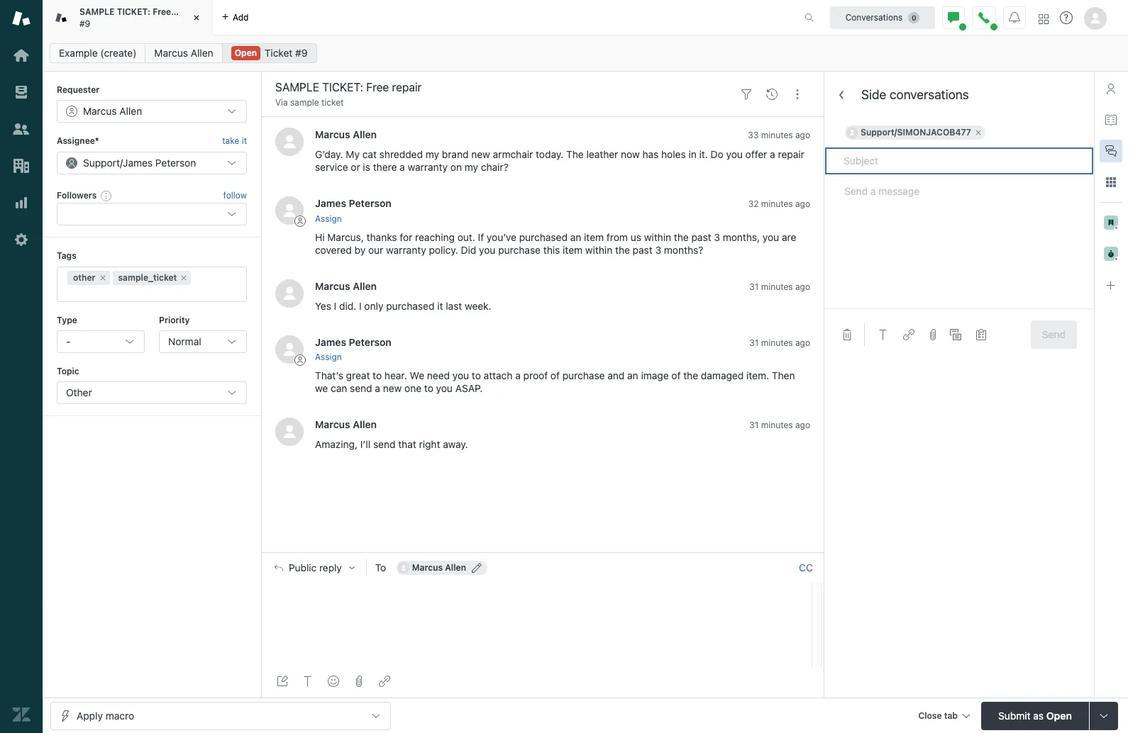 Task type: vqa. For each thing, say whether or not it's contained in the screenshot.
LANGUAGE EN-US on the right top of the page
no



Task type: describe. For each thing, give the bounding box(es) containing it.
take
[[222, 136, 239, 146]]

customer context image
[[1106, 83, 1117, 94]]

from
[[607, 231, 628, 243]]

marcus inside requester element
[[83, 105, 117, 117]]

secondary element
[[43, 39, 1128, 67]]

support / james peterson
[[83, 157, 196, 169]]

attach files image
[[928, 329, 939, 341]]

amazing, i'll send that right away.
[[315, 439, 468, 451]]

sample_ticket
[[118, 272, 177, 283]]

support/simonjacob477
[[861, 127, 971, 138]]

my
[[346, 149, 360, 161]]

close tab button
[[912, 702, 976, 733]]

now
[[621, 149, 640, 161]]

ago for amazing, i'll send that right away.
[[795, 420, 810, 431]]

shredded
[[379, 149, 423, 161]]

damaged
[[701, 370, 744, 382]]

allen up i'll
[[353, 419, 377, 431]]

3 31 minutes ago from the top
[[750, 420, 810, 431]]

apps image
[[1106, 177, 1117, 188]]

james peterson assign for great
[[315, 336, 392, 363]]

james peterson assign for marcus,
[[315, 198, 392, 224]]

public reply button
[[262, 554, 366, 583]]

holes
[[661, 149, 686, 161]]

- button
[[57, 331, 145, 353]]

new inside g'day. my cat shredded my brand new armchair today. the leather now has holes in it. do you offer a repair service or is there a warranty on my chair?
[[471, 149, 490, 161]]

priority
[[159, 315, 190, 325]]

assign button for that's
[[315, 351, 342, 364]]

months,
[[723, 231, 760, 243]]

31 for attach
[[750, 338, 759, 348]]

by
[[355, 244, 366, 256]]

side
[[862, 88, 887, 103]]

leather
[[587, 149, 618, 161]]

take it button
[[222, 134, 247, 149]]

normal
[[168, 336, 201, 348]]

a left 'one' in the bottom left of the page
[[375, 382, 380, 395]]

topic element
[[57, 382, 247, 405]]

ago for that's great to hear. we need you to attach a proof of purchase and an image of the damaged item. then we can send a new one to you asap.
[[795, 338, 810, 348]]

public reply
[[289, 563, 342, 574]]

marcus allen link for amazing,
[[315, 419, 377, 431]]

a left proof
[[515, 370, 521, 382]]

1 ago from the top
[[795, 130, 810, 141]]

our
[[368, 244, 383, 256]]

1 of from the left
[[551, 370, 560, 382]]

1 horizontal spatial item
[[584, 231, 604, 243]]

apply macro
[[77, 710, 134, 722]]

add
[[233, 12, 249, 22]]

apply
[[77, 710, 103, 722]]

31 minutes ago for week.
[[750, 281, 810, 292]]

(create)
[[100, 47, 137, 59]]

did
[[461, 244, 476, 256]]

ticket actions image
[[792, 88, 803, 100]]

repair inside g'day. my cat shredded my brand new armchair today. the leather now has holes in it. do you offer a repair service or is there a warranty on my chair?
[[778, 149, 805, 161]]

allen inside requester element
[[119, 105, 142, 117]]

1 horizontal spatial 3
[[714, 231, 720, 243]]

that's great to hear. we need you to attach a proof of purchase and an image of the damaged item. then we can send a new one to you asap.
[[315, 370, 798, 395]]

1 i from the left
[[334, 300, 337, 312]]

32 minutes ago
[[748, 199, 810, 210]]

support
[[83, 157, 120, 169]]

asap.
[[455, 382, 483, 395]]

public
[[289, 563, 317, 574]]

in
[[689, 149, 697, 161]]

tabs tab list
[[43, 0, 790, 35]]

as
[[1034, 710, 1044, 722]]

g'day. my cat shredded my brand new armchair today. the leather now has holes in it. do you offer a repair service or is there a warranty on my chair?
[[315, 149, 805, 173]]

marcus allen inside "secondary" element
[[154, 47, 213, 59]]

0 vertical spatial past
[[692, 231, 711, 243]]

1 horizontal spatial send
[[373, 439, 396, 451]]

conversations button
[[830, 6, 935, 29]]

james inside assignee* element
[[123, 157, 153, 169]]

marcus up amazing,
[[315, 419, 350, 431]]

cat
[[362, 149, 377, 161]]

out.
[[458, 231, 475, 243]]

events image
[[766, 88, 778, 100]]

main element
[[0, 0, 43, 734]]

it inside conversationlabel log
[[437, 300, 443, 312]]

months?
[[664, 244, 703, 256]]

33 minutes ago
[[748, 130, 810, 141]]

ago for hi marcus, thanks for reaching out. if you've purchased an item from us within the past 3 months, you are covered by our warranty policy. did you purchase this item within the past 3 months?
[[795, 199, 810, 210]]

a right offer
[[770, 149, 775, 161]]

tags
[[57, 251, 76, 261]]

requester element
[[57, 100, 247, 123]]

g'day.
[[315, 149, 343, 161]]

reply
[[319, 563, 342, 574]]

it inside take it button
[[242, 136, 247, 146]]

/
[[120, 157, 123, 169]]

zendesk image
[[12, 706, 31, 725]]

assign for hi
[[315, 213, 342, 224]]

marcus allen right marcus.allen@example.com 'icon'
[[412, 563, 466, 573]]

1 horizontal spatial open
[[1047, 710, 1072, 722]]

0 vertical spatial the
[[674, 231, 689, 243]]

are
[[782, 231, 797, 243]]

other
[[73, 272, 95, 283]]

submit
[[999, 710, 1031, 722]]

31 minutes ago text field
[[750, 338, 810, 348]]

follow
[[223, 190, 247, 201]]

yes
[[315, 300, 331, 312]]

allen up cat
[[353, 129, 377, 141]]

that's
[[315, 370, 343, 382]]

assignee* element
[[57, 152, 247, 174]]

send button
[[1031, 321, 1077, 349]]

#9 inside sample ticket: free repair #9
[[79, 18, 90, 29]]

image
[[641, 370, 669, 382]]

take it
[[222, 136, 247, 146]]

proof
[[523, 370, 548, 382]]

0 horizontal spatial my
[[426, 149, 439, 161]]

a down shredded
[[400, 161, 405, 173]]

0 horizontal spatial to
[[373, 370, 382, 382]]

cc
[[799, 562, 813, 574]]

allen up the only on the top of the page
[[353, 280, 377, 292]]

time tracking image
[[1104, 247, 1118, 261]]

knowledge image
[[1106, 114, 1117, 126]]

right
[[419, 439, 440, 451]]

conversations
[[846, 12, 903, 22]]

organizations image
[[12, 157, 31, 175]]

can
[[331, 382, 347, 395]]

insert emojis image
[[328, 676, 339, 688]]

sample
[[290, 97, 319, 108]]

views image
[[12, 83, 31, 101]]

only
[[364, 300, 384, 312]]

purchase inside hi marcus, thanks for reaching out. if you've purchased an item from us within the past 3 months, you are covered by our warranty policy. did you purchase this item within the past 3 months?
[[498, 244, 541, 256]]

1 vertical spatial 3
[[655, 244, 661, 256]]

button displays agent's chat status as online. image
[[948, 12, 959, 23]]

is
[[363, 161, 370, 173]]

Side conversation composer text field
[[842, 185, 1077, 299]]

james for that's
[[315, 336, 346, 348]]

send
[[1042, 329, 1066, 341]]

set child ticket fields image
[[976, 329, 987, 341]]

tab
[[944, 711, 958, 721]]

zendesk products image
[[1039, 14, 1049, 24]]

ticket #9
[[265, 47, 308, 59]]

assign for that's
[[315, 352, 342, 363]]

to
[[375, 562, 386, 574]]

marcus,
[[327, 231, 364, 243]]

1 minutes from the top
[[761, 130, 793, 141]]

the inside that's great to hear. we need you to attach a proof of purchase and an image of the damaged item. then we can send a new one to you asap.
[[684, 370, 698, 382]]

thanks
[[367, 231, 397, 243]]

submit as open
[[999, 710, 1072, 722]]

normal button
[[159, 331, 247, 353]]

0 horizontal spatial item
[[563, 244, 583, 256]]

marcus allen up amazing,
[[315, 419, 377, 431]]

and
[[608, 370, 625, 382]]

amazing,
[[315, 439, 358, 451]]

marcus inside "secondary" element
[[154, 47, 188, 59]]

via
[[275, 97, 288, 108]]

2 horizontal spatial to
[[472, 370, 481, 382]]

marcus allen up my
[[315, 129, 377, 141]]

-
[[66, 336, 71, 348]]

great
[[346, 370, 370, 382]]

0 vertical spatial within
[[644, 231, 671, 243]]

peterson for that's
[[349, 336, 392, 348]]

ago for yes i did. i only purchased it last week.
[[795, 281, 810, 292]]



Task type: locate. For each thing, give the bounding box(es) containing it.
subject field down remove icon
[[825, 147, 1094, 175]]

item right this
[[563, 244, 583, 256]]

minutes for yes i did. i only purchased it last week.
[[761, 281, 793, 292]]

repair right free
[[173, 6, 198, 17]]

warranty left on
[[408, 161, 448, 173]]

side conversations
[[862, 88, 969, 103]]

james peterson assign up great
[[315, 336, 392, 363]]

peterson up the thanks in the left top of the page
[[349, 198, 392, 210]]

you
[[726, 149, 743, 161], [763, 231, 779, 243], [479, 244, 496, 256], [453, 370, 469, 382], [436, 382, 453, 395]]

marcus.allen@example.com image
[[398, 563, 409, 574]]

yes i did. i only purchased it last week.
[[315, 300, 492, 312]]

chair?
[[481, 161, 509, 173]]

it
[[242, 136, 247, 146], [437, 300, 443, 312]]

bookmarks image
[[1104, 216, 1118, 230]]

0 horizontal spatial purchase
[[498, 244, 541, 256]]

purchased inside hi marcus, thanks for reaching out. if you've purchased an item from us within the past 3 months, you are covered by our warranty policy. did you purchase this item within the past 3 months?
[[519, 231, 568, 243]]

repair down '33 minutes ago'
[[778, 149, 805, 161]]

add link (cmd k) image right add attachment icon
[[379, 676, 390, 688]]

to up asap.
[[472, 370, 481, 382]]

1 vertical spatial repair
[[778, 149, 805, 161]]

0 horizontal spatial 3
[[655, 244, 661, 256]]

1 vertical spatial my
[[465, 161, 478, 173]]

assign button up that's
[[315, 351, 342, 364]]

james peterson assign up marcus,
[[315, 198, 392, 224]]

1 horizontal spatial i
[[359, 300, 362, 312]]

peterson inside assignee* element
[[155, 157, 196, 169]]

warranty down "for"
[[386, 244, 426, 256]]

1 james peterson assign from the top
[[315, 198, 392, 224]]

free
[[153, 6, 171, 17]]

1 vertical spatial 31 minutes ago text field
[[750, 420, 810, 431]]

1 vertical spatial purchase
[[563, 370, 605, 382]]

close tab
[[919, 711, 958, 721]]

has
[[643, 149, 659, 161]]

1 horizontal spatial purchased
[[519, 231, 568, 243]]

2 assign from the top
[[315, 352, 342, 363]]

it right take
[[242, 136, 247, 146]]

one
[[405, 382, 422, 395]]

james peterson link
[[315, 198, 392, 210], [315, 336, 392, 348]]

0 vertical spatial purchase
[[498, 244, 541, 256]]

macro
[[106, 710, 134, 722]]

example (create)
[[59, 47, 137, 59]]

1 vertical spatial warranty
[[386, 244, 426, 256]]

0 vertical spatial repair
[[173, 6, 198, 17]]

covered
[[315, 244, 352, 256]]

1 vertical spatial the
[[615, 244, 630, 256]]

0 horizontal spatial of
[[551, 370, 560, 382]]

purchased up this
[[519, 231, 568, 243]]

31 minutes ago text field
[[750, 281, 810, 292], [750, 420, 810, 431]]

2 31 from the top
[[750, 338, 759, 348]]

attach
[[484, 370, 513, 382]]

1 horizontal spatial add link (cmd k) image
[[903, 329, 915, 341]]

1 vertical spatial new
[[383, 382, 402, 395]]

assign up that's
[[315, 352, 342, 363]]

an right "and"
[[627, 370, 638, 382]]

or
[[351, 161, 360, 173]]

customers image
[[12, 120, 31, 138]]

2 ago from the top
[[795, 199, 810, 210]]

1 horizontal spatial remove image
[[180, 274, 188, 282]]

1 vertical spatial assign button
[[315, 351, 342, 364]]

0 vertical spatial add link (cmd k) image
[[903, 329, 915, 341]]

you up asap.
[[453, 370, 469, 382]]

0 vertical spatial 31 minutes ago text field
[[750, 281, 810, 292]]

1 vertical spatial open
[[1047, 710, 1072, 722]]

0 vertical spatial james peterson assign
[[315, 198, 392, 224]]

james peterson link up great
[[315, 336, 392, 348]]

marcus up g'day.
[[315, 129, 350, 141]]

1 horizontal spatial it
[[437, 300, 443, 312]]

marcus allen down requester
[[83, 105, 142, 117]]

2 i from the left
[[359, 300, 362, 312]]

1 vertical spatial send
[[373, 439, 396, 451]]

of right proof
[[551, 370, 560, 382]]

hi
[[315, 231, 325, 243]]

0 horizontal spatial past
[[633, 244, 653, 256]]

31 down item.
[[750, 420, 759, 431]]

marcus up yes
[[315, 280, 350, 292]]

1 horizontal spatial my
[[465, 161, 478, 173]]

1 31 minutes ago from the top
[[750, 281, 810, 292]]

0 vertical spatial 31 minutes ago
[[750, 281, 810, 292]]

open inside "secondary" element
[[235, 48, 257, 58]]

you left are
[[763, 231, 779, 243]]

2 remove image from the left
[[180, 274, 188, 282]]

0 vertical spatial 31
[[750, 281, 759, 292]]

0 vertical spatial subject field
[[273, 79, 731, 96]]

Subject field
[[273, 79, 731, 96], [825, 147, 1094, 175]]

0 vertical spatial my
[[426, 149, 439, 161]]

followers
[[57, 190, 97, 201]]

2 minutes from the top
[[761, 199, 793, 210]]

#9 down "sample"
[[79, 18, 90, 29]]

allen up support / james peterson
[[119, 105, 142, 117]]

draft mode image
[[277, 676, 288, 688]]

you right the do on the top
[[726, 149, 743, 161]]

2 vertical spatial the
[[684, 370, 698, 382]]

1 vertical spatial purchased
[[386, 300, 435, 312]]

2 vertical spatial 31 minutes ago
[[750, 420, 810, 431]]

1 31 from the top
[[750, 281, 759, 292]]

0 horizontal spatial it
[[242, 136, 247, 146]]

add button
[[213, 0, 257, 35]]

an left from
[[570, 231, 581, 243]]

1 horizontal spatial new
[[471, 149, 490, 161]]

do
[[711, 149, 724, 161]]

allen
[[191, 47, 213, 59], [119, 105, 142, 117], [353, 129, 377, 141], [353, 280, 377, 292], [353, 419, 377, 431], [445, 563, 466, 573]]

marcus down free
[[154, 47, 188, 59]]

1 vertical spatial an
[[627, 370, 638, 382]]

marcus right marcus.allen@example.com 'icon'
[[412, 563, 443, 573]]

i right yes
[[334, 300, 337, 312]]

the left damaged
[[684, 370, 698, 382]]

item.
[[747, 370, 769, 382]]

33 minutes ago text field
[[748, 130, 810, 141]]

you down need
[[436, 382, 453, 395]]

james right support in the left top of the page
[[123, 157, 153, 169]]

past up the months? at the right top
[[692, 231, 711, 243]]

remove image
[[974, 128, 983, 137]]

did.
[[339, 300, 356, 312]]

1 horizontal spatial purchase
[[563, 370, 605, 382]]

we
[[410, 370, 424, 382]]

displays possible ticket submission types image
[[1099, 711, 1110, 722]]

new up chair?
[[471, 149, 490, 161]]

reporting image
[[12, 194, 31, 212]]

1 assign from the top
[[315, 213, 342, 224]]

marcus allen
[[154, 47, 213, 59], [83, 105, 142, 117], [315, 129, 377, 141], [315, 280, 377, 292], [315, 419, 377, 431], [412, 563, 466, 573]]

last
[[446, 300, 462, 312]]

repair
[[173, 6, 198, 17], [778, 149, 805, 161]]

via sample ticket
[[275, 97, 344, 108]]

2 james peterson assign from the top
[[315, 336, 392, 363]]

0 vertical spatial james peterson link
[[315, 198, 392, 210]]

hide composer image
[[537, 547, 549, 559]]

2 assign button from the top
[[315, 351, 342, 364]]

minutes right the 33
[[761, 130, 793, 141]]

my
[[426, 149, 439, 161], [465, 161, 478, 173]]

1 horizontal spatial repair
[[778, 149, 805, 161]]

marcus allen down close icon at the left top of page
[[154, 47, 213, 59]]

2 vertical spatial 31
[[750, 420, 759, 431]]

assign
[[315, 213, 342, 224], [315, 352, 342, 363]]

1 vertical spatial past
[[633, 244, 653, 256]]

1 vertical spatial assign
[[315, 352, 342, 363]]

31
[[750, 281, 759, 292], [750, 338, 759, 348], [750, 420, 759, 431]]

peterson right /
[[155, 157, 196, 169]]

this
[[543, 244, 560, 256]]

purchase inside that's great to hear. we need you to attach a proof of purchase and an image of the damaged item. then we can send a new one to you asap.
[[563, 370, 605, 382]]

hi marcus, thanks for reaching out. if you've purchased an item from us within the past 3 months, you are covered by our warranty policy. did you purchase this item within the past 3 months?
[[315, 231, 799, 256]]

a
[[770, 149, 775, 161], [400, 161, 405, 173], [515, 370, 521, 382], [375, 382, 380, 395]]

1 vertical spatial it
[[437, 300, 443, 312]]

item left from
[[584, 231, 604, 243]]

0 horizontal spatial subject field
[[273, 79, 731, 96]]

5 ago from the top
[[795, 420, 810, 431]]

0 vertical spatial send
[[350, 382, 372, 395]]

remove image for sample_ticket
[[180, 274, 188, 282]]

followers element
[[57, 203, 247, 226]]

marcus allen link up amazing,
[[315, 419, 377, 431]]

4 ago from the top
[[795, 338, 810, 348]]

minutes up then
[[761, 338, 793, 348]]

1 assign button from the top
[[315, 213, 342, 225]]

ticket
[[321, 97, 344, 108]]

0 vertical spatial open
[[235, 48, 257, 58]]

james
[[123, 157, 153, 169], [315, 198, 346, 210], [315, 336, 346, 348]]

tab
[[43, 0, 213, 35]]

marcus allen link for g'day.
[[315, 129, 377, 141]]

reaching
[[415, 231, 455, 243]]

1 james peterson link from the top
[[315, 198, 392, 210]]

james peterson link up marcus,
[[315, 198, 392, 210]]

2 vertical spatial peterson
[[349, 336, 392, 348]]

marcus allen inside requester element
[[83, 105, 142, 117]]

topic
[[57, 366, 79, 377]]

0 vertical spatial item
[[584, 231, 604, 243]]

ticket
[[265, 47, 293, 59]]

service
[[315, 161, 348, 173]]

you inside g'day. my cat shredded my brand new armchair today. the leather now has holes in it. do you offer a repair service or is there a warranty on my chair?
[[726, 149, 743, 161]]

3 minutes from the top
[[761, 281, 793, 292]]

get started image
[[12, 46, 31, 65]]

zendesk support image
[[12, 9, 31, 28]]

0 horizontal spatial repair
[[173, 6, 198, 17]]

subject field up armchair
[[273, 79, 731, 96]]

1 remove image from the left
[[98, 274, 107, 282]]

edit user image
[[472, 564, 482, 573]]

0 vertical spatial it
[[242, 136, 247, 146]]

warranty inside g'day. my cat shredded my brand new armchair today. the leather now has holes in it. do you offer a repair service or is there a warranty on my chair?
[[408, 161, 448, 173]]

remove image
[[98, 274, 107, 282], [180, 274, 188, 282]]

to right 'one' in the bottom left of the page
[[424, 382, 433, 395]]

0 horizontal spatial send
[[350, 382, 372, 395]]

2 31 minutes ago text field from the top
[[750, 420, 810, 431]]

an inside hi marcus, thanks for reaching out. if you've purchased an item from us within the past 3 months, you are covered by our warranty policy. did you purchase this item within the past 3 months?
[[570, 231, 581, 243]]

33
[[748, 130, 759, 141]]

to
[[373, 370, 382, 382], [472, 370, 481, 382], [424, 382, 433, 395]]

go back image
[[836, 89, 847, 101]]

31 up item.
[[750, 338, 759, 348]]

peterson up great
[[349, 336, 392, 348]]

0 vertical spatial new
[[471, 149, 490, 161]]

purchased right the only on the top of the page
[[386, 300, 435, 312]]

allen down close icon at the left top of page
[[191, 47, 213, 59]]

of right image
[[672, 370, 681, 382]]

within right us
[[644, 231, 671, 243]]

the
[[566, 149, 584, 161]]

#9 right ticket
[[295, 47, 308, 59]]

james peterson link for marcus,
[[315, 198, 392, 210]]

3 ago from the top
[[795, 281, 810, 292]]

add attachment image
[[353, 676, 365, 688]]

minutes down then
[[761, 420, 793, 431]]

31 for week.
[[750, 281, 759, 292]]

ticket:
[[117, 6, 150, 17]]

week.
[[465, 300, 492, 312]]

peterson for hi
[[349, 198, 392, 210]]

on
[[451, 161, 462, 173]]

0 vertical spatial 3
[[714, 231, 720, 243]]

0 horizontal spatial i
[[334, 300, 337, 312]]

4 minutes from the top
[[761, 338, 793, 348]]

an inside that's great to hear. we need you to attach a proof of purchase and an image of the damaged item. then we can send a new one to you asap.
[[627, 370, 638, 382]]

you down the if
[[479, 244, 496, 256]]

tab containing sample ticket: free repair
[[43, 0, 213, 35]]

0 vertical spatial an
[[570, 231, 581, 243]]

warranty inside hi marcus, thanks for reaching out. if you've purchased an item from us within the past 3 months, you are covered by our warranty policy. did you purchase this item within the past 3 months?
[[386, 244, 426, 256]]

allen inside "secondary" element
[[191, 47, 213, 59]]

marcus allen link inside "secondary" element
[[145, 43, 223, 63]]

repair inside sample ticket: free repair #9
[[173, 6, 198, 17]]

0 vertical spatial #9
[[79, 18, 90, 29]]

0 vertical spatial warranty
[[408, 161, 448, 173]]

31 minutes ago text field for amazing, i'll send that right away.
[[750, 420, 810, 431]]

2 james peterson link from the top
[[315, 336, 392, 348]]

1 horizontal spatial to
[[424, 382, 433, 395]]

sample
[[79, 6, 115, 17]]

0 vertical spatial peterson
[[155, 157, 196, 169]]

my left brand
[[426, 149, 439, 161]]

0 horizontal spatial new
[[383, 382, 402, 395]]

31 minutes ago up then
[[750, 338, 810, 348]]

1 vertical spatial subject field
[[825, 147, 1094, 175]]

armchair
[[493, 149, 533, 161]]

#9 inside "secondary" element
[[295, 47, 308, 59]]

there
[[373, 161, 397, 173]]

3 left the months? at the right top
[[655, 244, 661, 256]]

1 vertical spatial #9
[[295, 47, 308, 59]]

2 of from the left
[[672, 370, 681, 382]]

3 left months,
[[714, 231, 720, 243]]

conversationlabel log
[[261, 117, 825, 553]]

0 vertical spatial purchased
[[519, 231, 568, 243]]

31 minutes ago down then
[[750, 420, 810, 431]]

get help image
[[1060, 11, 1073, 24]]

purchase left "and"
[[563, 370, 605, 382]]

1 horizontal spatial an
[[627, 370, 638, 382]]

send inside that's great to hear. we need you to attach a proof of purchase and an image of the damaged item. then we can send a new one to you asap.
[[350, 382, 372, 395]]

past down us
[[633, 244, 653, 256]]

1 horizontal spatial within
[[644, 231, 671, 243]]

1 31 minutes ago text field from the top
[[750, 281, 810, 292]]

1 vertical spatial within
[[585, 244, 613, 256]]

example (create) button
[[50, 43, 146, 63]]

31 minutes ago
[[750, 281, 810, 292], [750, 338, 810, 348], [750, 420, 810, 431]]

marcus allen link down close icon at the left top of page
[[145, 43, 223, 63]]

add link (cmd k) image
[[903, 329, 915, 341], [379, 676, 390, 688]]

assign button up hi
[[315, 213, 342, 225]]

1 vertical spatial james
[[315, 198, 346, 210]]

0 vertical spatial assign
[[315, 213, 342, 224]]

james peterson link for great
[[315, 336, 392, 348]]

minutes for amazing, i'll send that right away.
[[761, 420, 793, 431]]

0 horizontal spatial #9
[[79, 18, 90, 29]]

0 vertical spatial james
[[123, 157, 153, 169]]

remove image for other
[[98, 274, 107, 282]]

1 vertical spatial james peterson link
[[315, 336, 392, 348]]

marcus allen link for yes
[[315, 280, 377, 292]]

31 minutes ago for attach
[[750, 338, 810, 348]]

away.
[[443, 439, 468, 451]]

format text image
[[878, 329, 889, 341]]

minutes for that's great to hear. we need you to attach a proof of purchase and an image of the damaged item. then we can send a new one to you asap.
[[761, 338, 793, 348]]

0 horizontal spatial remove image
[[98, 274, 107, 282]]

purchased
[[519, 231, 568, 243], [386, 300, 435, 312]]

minutes right 32
[[761, 199, 793, 210]]

you've
[[487, 231, 517, 243]]

james up hi
[[315, 198, 346, 210]]

marcus allen link up did.
[[315, 280, 377, 292]]

1 vertical spatial item
[[563, 244, 583, 256]]

marcus allen link
[[145, 43, 223, 63], [315, 129, 377, 141], [315, 280, 377, 292], [315, 419, 377, 431]]

i right did.
[[359, 300, 362, 312]]

new inside that's great to hear. we need you to attach a proof of purchase and an image of the damaged item. then we can send a new one to you asap.
[[383, 382, 402, 395]]

5 minutes from the top
[[761, 420, 793, 431]]

31 minutes ago down are
[[750, 281, 810, 292]]

allen left edit user image
[[445, 563, 466, 573]]

2 vertical spatial james
[[315, 336, 346, 348]]

0 horizontal spatial within
[[585, 244, 613, 256]]

open right as
[[1047, 710, 1072, 722]]

james for hi
[[315, 198, 346, 210]]

open left ticket
[[235, 48, 257, 58]]

for
[[400, 231, 413, 243]]

32 minutes ago text field
[[748, 199, 810, 210]]

the up the months? at the right top
[[674, 231, 689, 243]]

3 31 from the top
[[750, 420, 759, 431]]

notifications image
[[1009, 12, 1020, 23]]

avatar image
[[847, 127, 858, 138], [275, 128, 304, 156], [275, 197, 304, 225], [275, 279, 304, 308], [275, 335, 304, 364], [275, 418, 304, 446]]

31 minutes ago text field down are
[[750, 281, 810, 292]]

0 vertical spatial assign button
[[315, 213, 342, 225]]

31 minutes ago text field for yes i did. i only purchased it last week.
[[750, 281, 810, 292]]

we
[[315, 382, 328, 395]]

format text image
[[302, 676, 314, 688]]

need
[[427, 370, 450, 382]]

31 down months,
[[750, 281, 759, 292]]

1 horizontal spatial #9
[[295, 47, 308, 59]]

hear.
[[385, 370, 407, 382]]

1 vertical spatial peterson
[[349, 198, 392, 210]]

0 horizontal spatial an
[[570, 231, 581, 243]]

1 vertical spatial add link (cmd k) image
[[379, 676, 390, 688]]

close image
[[189, 11, 204, 25]]

offer
[[746, 149, 767, 161]]

assign up hi
[[315, 213, 342, 224]]

1 vertical spatial james peterson assign
[[315, 336, 392, 363]]

admin image
[[12, 231, 31, 249]]

insert ticket comments image
[[950, 329, 962, 341]]

remove image right 'other'
[[98, 274, 107, 282]]

minutes down are
[[761, 281, 793, 292]]

it.
[[699, 149, 708, 161]]

within down from
[[585, 244, 613, 256]]

info on adding followers image
[[101, 190, 112, 202]]

1 vertical spatial 31 minutes ago
[[750, 338, 810, 348]]

assign button for hi
[[315, 213, 342, 225]]

i'll
[[360, 439, 371, 451]]

add link (cmd k) image left attach files "icon"
[[903, 329, 915, 341]]

0 horizontal spatial open
[[235, 48, 257, 58]]

1 horizontal spatial subject field
[[825, 147, 1094, 175]]

brand
[[442, 149, 469, 161]]

remove image right sample_ticket
[[180, 274, 188, 282]]

filter image
[[741, 88, 752, 100]]

0 horizontal spatial purchased
[[386, 300, 435, 312]]

discard this conversation image
[[842, 329, 853, 341]]

marcus
[[154, 47, 188, 59], [83, 105, 117, 117], [315, 129, 350, 141], [315, 280, 350, 292], [315, 419, 350, 431], [412, 563, 443, 573]]

james up that's
[[315, 336, 346, 348]]

1 horizontal spatial past
[[692, 231, 711, 243]]

requester
[[57, 84, 100, 95]]

new down hear.
[[383, 382, 402, 395]]

1 vertical spatial 31
[[750, 338, 759, 348]]

2 31 minutes ago from the top
[[750, 338, 810, 348]]

purchase down you've
[[498, 244, 541, 256]]

minutes for hi marcus, thanks for reaching out. if you've purchased an item from us within the past 3 months, you are covered by our warranty policy. did you purchase this item within the past 3 months?
[[761, 199, 793, 210]]

1 horizontal spatial of
[[672, 370, 681, 382]]

send down great
[[350, 382, 372, 395]]

marcus allen link up my
[[315, 129, 377, 141]]

marcus down requester
[[83, 105, 117, 117]]

an
[[570, 231, 581, 243], [627, 370, 638, 382]]

marcus allen up did.
[[315, 280, 377, 292]]

it left last
[[437, 300, 443, 312]]

assignee*
[[57, 136, 99, 146]]

the down from
[[615, 244, 630, 256]]

0 horizontal spatial add link (cmd k) image
[[379, 676, 390, 688]]

31 minutes ago text field down then
[[750, 420, 810, 431]]

send
[[350, 382, 372, 395], [373, 439, 396, 451]]



